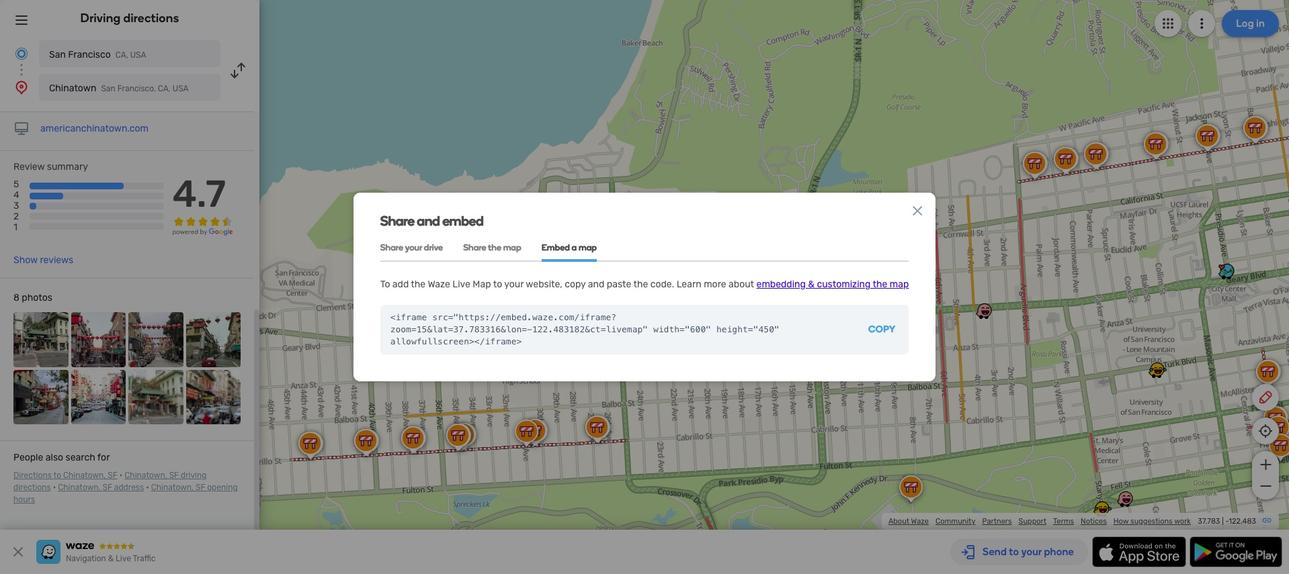 Task type: locate. For each thing, give the bounding box(es) containing it.
live left traffic
[[116, 555, 131, 564]]

code.
[[650, 279, 674, 290]]

review
[[13, 161, 45, 173]]

directions to chinatown, sf
[[13, 471, 117, 481]]

image 6 of chinatown, sf image
[[71, 370, 126, 425]]

community link
[[936, 518, 976, 526]]

1 horizontal spatial directions
[[123, 11, 179, 26]]

share inside share your drive link
[[380, 243, 403, 253]]

0 vertical spatial your
[[405, 243, 422, 253]]

1 vertical spatial waze
[[911, 518, 929, 526]]

0 vertical spatial usa
[[130, 50, 146, 60]]

& right embedding
[[808, 279, 815, 290]]

traffic
[[133, 555, 156, 564]]

chinatown,
[[63, 471, 106, 481], [125, 471, 167, 481], [58, 483, 101, 493], [151, 483, 194, 493]]

0 vertical spatial san
[[49, 49, 66, 60]]

directions to chinatown, sf link
[[13, 471, 117, 481]]

share down embed at left top
[[463, 243, 486, 253]]

1 horizontal spatial &
[[808, 279, 815, 290]]

share your drive
[[380, 243, 443, 253]]

current location image
[[13, 46, 30, 62]]

map
[[503, 243, 521, 253], [579, 243, 597, 253], [890, 279, 909, 290]]

directions down the directions
[[13, 483, 51, 493]]

ca,
[[115, 50, 128, 60], [158, 84, 171, 93]]

map right "a"
[[579, 243, 597, 253]]

people also search for
[[13, 452, 110, 464]]

live
[[453, 279, 470, 290], [116, 555, 131, 564]]

location image
[[13, 79, 30, 95]]

how
[[1114, 518, 1129, 526]]

chinatown, inside 'chinatown, sf opening hours'
[[151, 483, 194, 493]]

chinatown, for chinatown, sf driving directions
[[125, 471, 167, 481]]

share up share your drive
[[380, 213, 414, 229]]

your left drive
[[405, 243, 422, 253]]

and
[[417, 213, 440, 229], [588, 279, 605, 290]]

san
[[49, 49, 66, 60], [101, 84, 115, 93]]

0 horizontal spatial live
[[116, 555, 131, 564]]

your
[[405, 243, 422, 253], [504, 279, 524, 290]]

0 vertical spatial waze
[[428, 279, 450, 290]]

1 horizontal spatial ca,
[[158, 84, 171, 93]]

your left website,
[[504, 279, 524, 290]]

chinatown
[[49, 83, 96, 94]]

sf for driving
[[169, 471, 179, 481]]

122.483
[[1229, 518, 1256, 526]]

chinatown, down directions to chinatown, sf
[[58, 483, 101, 493]]

to down "also"
[[53, 471, 61, 481]]

directions right driving
[[123, 11, 179, 26]]

chinatown, inside chinatown, sf driving directions
[[125, 471, 167, 481]]

1 vertical spatial ca,
[[158, 84, 171, 93]]

francisco
[[68, 49, 111, 60]]

work
[[1174, 518, 1191, 526]]

1 horizontal spatial san
[[101, 84, 115, 93]]

image 2 of chinatown, sf image
[[71, 313, 126, 367]]

waze right about
[[911, 518, 929, 526]]

ca, right francisco at the left top of the page
[[115, 50, 128, 60]]

1 vertical spatial &
[[108, 555, 114, 564]]

1 vertical spatial san
[[101, 84, 115, 93]]

usa up francisco,
[[130, 50, 146, 60]]

copy
[[868, 324, 896, 335]]

to right map at the left of the page
[[493, 279, 502, 290]]

0 horizontal spatial directions
[[13, 483, 51, 493]]

americanchinatown.com link
[[40, 123, 149, 134]]

0 vertical spatial ca,
[[115, 50, 128, 60]]

directions
[[123, 11, 179, 26], [13, 483, 51, 493]]

image 5 of chinatown, sf image
[[13, 370, 68, 425]]

share up 'to'
[[380, 243, 403, 253]]

1 vertical spatial your
[[504, 279, 524, 290]]

usa
[[130, 50, 146, 60], [173, 84, 189, 93]]

website,
[[526, 279, 562, 290]]

zoom out image
[[1257, 479, 1274, 495]]

&
[[808, 279, 815, 290], [108, 555, 114, 564]]

about waze community partners support terms notices how suggestions work
[[889, 518, 1191, 526]]

image 1 of chinatown, sf image
[[13, 313, 68, 367]]

chinatown, up 'address'
[[125, 471, 167, 481]]

share inside "share the map" link
[[463, 243, 486, 253]]

navigation & live traffic
[[66, 555, 156, 564]]

the right add
[[411, 279, 426, 290]]

drive
[[424, 243, 443, 253]]

image 3 of chinatown, sf image
[[128, 313, 183, 367]]

chinatown, sf opening hours link
[[13, 483, 238, 505]]

sf
[[108, 471, 117, 481], [169, 471, 179, 481], [103, 483, 112, 493], [196, 483, 205, 493]]

1 horizontal spatial x image
[[910, 203, 926, 219]]

usa right francisco,
[[173, 84, 189, 93]]

to add the waze live map to your website, copy and paste the code. learn more about embedding & customizing the map
[[380, 279, 909, 290]]

sf inside chinatown, sf driving directions
[[169, 471, 179, 481]]

chinatown, sf opening hours
[[13, 483, 238, 505]]

1 horizontal spatial map
[[579, 243, 597, 253]]

3
[[13, 200, 19, 212]]

0 horizontal spatial your
[[405, 243, 422, 253]]

0 vertical spatial and
[[417, 213, 440, 229]]

0 vertical spatial x image
[[910, 203, 926, 219]]

share and embed
[[380, 213, 484, 229]]

map
[[473, 279, 491, 290]]

1 vertical spatial live
[[116, 555, 131, 564]]

embed
[[442, 213, 484, 229]]

americanchinatown.com
[[40, 123, 149, 134]]

and right copy
[[588, 279, 605, 290]]

1 horizontal spatial live
[[453, 279, 470, 290]]

2 horizontal spatial map
[[890, 279, 909, 290]]

x image
[[910, 203, 926, 219], [10, 544, 26, 561]]

san left francisco,
[[101, 84, 115, 93]]

live left map at the left of the page
[[453, 279, 470, 290]]

8 photos
[[13, 292, 52, 304]]

to
[[493, 279, 502, 290], [53, 471, 61, 481]]

1 vertical spatial directions
[[13, 483, 51, 493]]

1 vertical spatial and
[[588, 279, 605, 290]]

0 horizontal spatial ca,
[[115, 50, 128, 60]]

1 horizontal spatial and
[[588, 279, 605, 290]]

1 vertical spatial x image
[[10, 544, 26, 561]]

san left francisco at the left top of the page
[[49, 49, 66, 60]]

about
[[889, 518, 909, 526]]

37.783
[[1198, 518, 1220, 526]]

1 vertical spatial usa
[[173, 84, 189, 93]]

share for share and embed
[[380, 213, 414, 229]]

|
[[1222, 518, 1224, 526]]

0 horizontal spatial and
[[417, 213, 440, 229]]

0 horizontal spatial map
[[503, 243, 521, 253]]

and up drive
[[417, 213, 440, 229]]

san inside chinatown san francisco, ca, usa
[[101, 84, 115, 93]]

chinatown, down driving
[[151, 483, 194, 493]]

0 horizontal spatial san
[[49, 49, 66, 60]]

map left embed
[[503, 243, 521, 253]]

notices link
[[1081, 518, 1107, 526]]

computer image
[[13, 121, 30, 137]]

1 horizontal spatial your
[[504, 279, 524, 290]]

share
[[380, 213, 414, 229], [380, 243, 403, 253], [463, 243, 486, 253]]

1 horizontal spatial usa
[[173, 84, 189, 93]]

sf inside 'chinatown, sf opening hours'
[[196, 483, 205, 493]]

<iframe src="https://embed.waze.com/iframe?zoom=15&lat=37.783316&lon=-122.483182&ct=livemap" width="600" height="450" allowfullscreen></iframe> text field
[[380, 305, 855, 355]]

1 horizontal spatial to
[[493, 279, 502, 290]]

waze down drive
[[428, 279, 450, 290]]

1 vertical spatial to
[[53, 471, 61, 481]]

& right navigation
[[108, 555, 114, 564]]

review summary
[[13, 161, 88, 173]]

add
[[392, 279, 409, 290]]

share your drive link
[[380, 235, 443, 262]]

0 horizontal spatial x image
[[10, 544, 26, 561]]

map up copy
[[890, 279, 909, 290]]

the up map at the left of the page
[[488, 243, 501, 253]]

ca, right francisco,
[[158, 84, 171, 93]]

how suggestions work link
[[1114, 518, 1191, 526]]

customizing
[[817, 279, 871, 290]]

chinatown, sf address
[[58, 483, 144, 493]]

terms link
[[1053, 518, 1074, 526]]

0 horizontal spatial usa
[[130, 50, 146, 60]]

0 vertical spatial directions
[[123, 11, 179, 26]]



Task type: vqa. For each thing, say whether or not it's contained in the screenshot.
Chinatown, within THE CHINATOWN, SF OPENING HOURS
yes



Task type: describe. For each thing, give the bounding box(es) containing it.
0 vertical spatial &
[[808, 279, 815, 290]]

copy
[[565, 279, 586, 290]]

francisco,
[[117, 84, 156, 93]]

zoom in image
[[1257, 457, 1274, 473]]

ca, inside san francisco ca, usa
[[115, 50, 128, 60]]

1 horizontal spatial waze
[[911, 518, 929, 526]]

embed
[[542, 243, 570, 253]]

pencil image
[[1258, 390, 1274, 406]]

reviews
[[40, 255, 73, 266]]

5 4 3 2 1
[[13, 179, 19, 234]]

search
[[66, 452, 95, 464]]

ca, inside chinatown san francisco, ca, usa
[[158, 84, 171, 93]]

notices
[[1081, 518, 1107, 526]]

-
[[1226, 518, 1229, 526]]

usa inside san francisco ca, usa
[[130, 50, 146, 60]]

opening
[[207, 483, 238, 493]]

link image
[[1262, 516, 1272, 526]]

sf for address
[[103, 483, 112, 493]]

support link
[[1019, 518, 1047, 526]]

0 horizontal spatial waze
[[428, 279, 450, 290]]

hours
[[13, 495, 35, 505]]

embedding & customizing the map link
[[757, 279, 909, 290]]

show
[[13, 255, 38, 266]]

photos
[[22, 292, 52, 304]]

chinatown, sf driving directions
[[13, 471, 207, 493]]

share the map link
[[463, 235, 521, 262]]

2
[[13, 211, 19, 223]]

the inside "share the map" link
[[488, 243, 501, 253]]

paste
[[607, 279, 631, 290]]

the left code.
[[633, 279, 648, 290]]

share for share the map
[[463, 243, 486, 253]]

community
[[936, 518, 976, 526]]

driving directions
[[80, 11, 179, 26]]

navigation
[[66, 555, 106, 564]]

8
[[13, 292, 19, 304]]

chinatown, for chinatown, sf address
[[58, 483, 101, 493]]

4
[[13, 190, 19, 201]]

embed a map link
[[542, 235, 597, 262]]

directions inside chinatown, sf driving directions
[[13, 483, 51, 493]]

address
[[114, 483, 144, 493]]

chinatown, down search
[[63, 471, 106, 481]]

driving
[[80, 11, 121, 26]]

about waze link
[[889, 518, 929, 526]]

partners link
[[982, 518, 1012, 526]]

0 horizontal spatial &
[[108, 555, 114, 564]]

chinatown, sf driving directions link
[[13, 471, 207, 493]]

partners
[[982, 518, 1012, 526]]

map for share the map
[[503, 243, 521, 253]]

usa inside chinatown san francisco, ca, usa
[[173, 84, 189, 93]]

embedding
[[757, 279, 806, 290]]

1
[[13, 222, 17, 234]]

37.783 | -122.483
[[1198, 518, 1256, 526]]

map for embed a map
[[579, 243, 597, 253]]

0 vertical spatial live
[[453, 279, 470, 290]]

0 vertical spatial to
[[493, 279, 502, 290]]

chinatown san francisco, ca, usa
[[49, 83, 189, 94]]

4.7
[[172, 172, 226, 216]]

image 4 of chinatown, sf image
[[186, 313, 241, 367]]

san francisco ca, usa
[[49, 49, 146, 60]]

more
[[704, 279, 726, 290]]

image 7 of chinatown, sf image
[[128, 370, 183, 425]]

people
[[13, 452, 43, 464]]

chinatown, sf address link
[[58, 483, 144, 493]]

copy button
[[855, 305, 909, 355]]

embed a map
[[542, 243, 597, 253]]

the right the customizing
[[873, 279, 888, 290]]

support
[[1019, 518, 1047, 526]]

0 horizontal spatial to
[[53, 471, 61, 481]]

show reviews
[[13, 255, 73, 266]]

summary
[[47, 161, 88, 173]]

share for share your drive
[[380, 243, 403, 253]]

also
[[46, 452, 63, 464]]

about
[[729, 279, 754, 290]]

image 8 of chinatown, sf image
[[186, 370, 241, 425]]

for
[[97, 452, 110, 464]]

directions
[[13, 471, 52, 481]]

5
[[13, 179, 19, 190]]

suggestions
[[1131, 518, 1173, 526]]

driving
[[181, 471, 207, 481]]

a
[[572, 243, 577, 253]]

learn
[[677, 279, 702, 290]]

terms
[[1053, 518, 1074, 526]]

chinatown, for chinatown, sf opening hours
[[151, 483, 194, 493]]

sf for opening
[[196, 483, 205, 493]]

to
[[380, 279, 390, 290]]

share the map
[[463, 243, 521, 253]]



